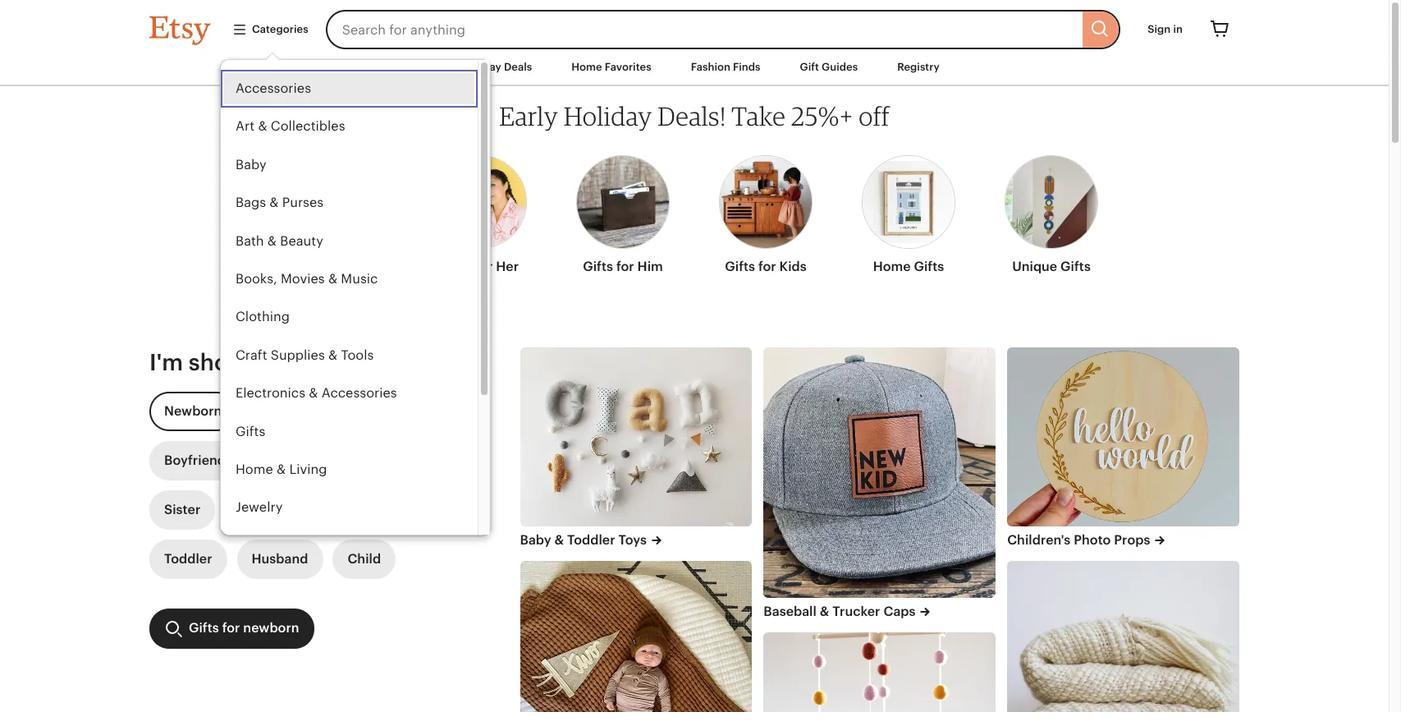 Task type: locate. For each thing, give the bounding box(es) containing it.
accessories down my...
[[322, 385, 397, 401]]

fashion finds
[[691, 61, 761, 73]]

menu
[[220, 59, 491, 565]]

&
[[258, 119, 267, 134], [270, 195, 279, 210], [268, 233, 277, 249], [328, 271, 338, 287], [329, 347, 338, 363], [309, 385, 318, 401], [277, 462, 286, 477], [555, 532, 564, 548], [275, 538, 284, 553], [820, 603, 830, 619]]

for for newborn
[[222, 620, 240, 636]]

for
[[475, 259, 493, 274], [617, 259, 635, 274], [759, 259, 777, 274], [298, 349, 330, 375], [222, 620, 240, 636]]

gifts for newborn link
[[149, 609, 314, 649]]

favorites
[[605, 61, 652, 73]]

paper & party supplies link
[[221, 527, 478, 565]]

home for home favorites
[[572, 61, 602, 73]]

1 horizontal spatial home
[[572, 61, 602, 73]]

i'm
[[149, 349, 183, 375]]

& for baseball
[[820, 603, 830, 619]]

for left newborn
[[222, 620, 240, 636]]

supplies up 'electronics & accessories'
[[271, 347, 325, 363]]

0 vertical spatial home
[[572, 61, 602, 73]]

banner
[[120, 0, 1270, 565]]

& down "craft supplies & tools"
[[309, 385, 318, 401]]

craft supplies & tools link
[[221, 337, 478, 375]]

merino wool chunky throw natural organic textured, off white aroma blanket hand woven for sustainable home decor image
[[1008, 561, 1240, 712]]

finds
[[733, 61, 761, 73]]

menu bar containing home favorites
[[120, 49, 1270, 86]]

gift guides
[[800, 61, 858, 73]]

newborn
[[164, 403, 222, 419]]

home inside menu
[[236, 462, 273, 477]]

sister
[[164, 502, 201, 518]]

personalized
[[297, 259, 378, 274]]

gifts for him
[[583, 259, 663, 274]]

electronics & accessories link
[[221, 375, 478, 413]]

0 horizontal spatial home
[[236, 462, 273, 477]]

supplies down jewelry link
[[323, 538, 378, 553]]

gifts for her link
[[434, 146, 527, 282]]

& left "trucker"
[[820, 603, 830, 619]]

unique
[[1013, 259, 1058, 274]]

accessories up art & collectibles
[[236, 81, 311, 96]]

gifts
[[442, 259, 472, 274], [583, 259, 614, 274], [725, 259, 756, 274], [914, 259, 945, 274], [1061, 259, 1091, 274], [322, 275, 353, 291], [236, 423, 266, 439], [189, 620, 219, 636]]

toddler left toys
[[568, 532, 616, 548]]

off
[[859, 100, 890, 132]]

& inside "link"
[[275, 538, 284, 553]]

him
[[638, 259, 663, 274]]

gifts for her
[[442, 259, 519, 274]]

home & living link
[[221, 451, 478, 489]]

jewelry link
[[221, 489, 478, 527]]

baseball
[[764, 603, 817, 619]]

1 horizontal spatial baby
[[520, 532, 552, 548]]

0 horizontal spatial accessories
[[236, 81, 311, 96]]

baby kids hat snapback, new kid toddler youth adult cap, first day school, back to school, new baby pregnancy announcement, pregnancy reveal image
[[764, 348, 996, 598]]

& left toys
[[555, 532, 564, 548]]

art & collectibles
[[236, 119, 345, 134]]

home favorites
[[572, 61, 652, 73]]

her
[[496, 259, 519, 274]]

tools
[[341, 347, 374, 363]]

personalized name banner - baby name garland - felt nursery letters - baby name bunting - llama name banner - wall decoration banner image
[[520, 348, 753, 526]]

baseball & trucker caps link
[[764, 602, 996, 621]]

registry
[[898, 61, 940, 73]]

for left her
[[475, 259, 493, 274]]

1 vertical spatial home
[[874, 259, 911, 274]]

toys
[[619, 532, 647, 548]]

& for bath
[[268, 233, 277, 249]]

& left party
[[275, 538, 284, 553]]

gifts inside menu
[[236, 423, 266, 439]]

baby
[[236, 157, 267, 172], [520, 532, 552, 548]]

purses
[[282, 195, 324, 210]]

None search field
[[326, 10, 1121, 49]]

bath
[[236, 233, 264, 249]]

electronics & accessories
[[236, 385, 397, 401]]

& right 'art'
[[258, 119, 267, 134]]

supplies inside "link"
[[323, 538, 378, 553]]

menu bar
[[120, 49, 1270, 86]]

0 vertical spatial accessories
[[236, 81, 311, 96]]

menu containing accessories
[[220, 59, 491, 565]]

2 horizontal spatial home
[[874, 259, 911, 274]]

1 vertical spatial baby
[[520, 532, 552, 548]]

baby & toddler toys link
[[520, 531, 753, 550]]

bags & purses
[[236, 195, 324, 210]]

wooden birth announcement plaque &quot;hello world&quot; matte white acrylic image
[[1008, 348, 1240, 526]]

bags & purses link
[[221, 184, 478, 222]]

& for home
[[277, 462, 286, 477]]

baby for baby
[[236, 157, 267, 172]]

1 vertical spatial supplies
[[323, 538, 378, 553]]

home
[[572, 61, 602, 73], [874, 259, 911, 274], [236, 462, 273, 477]]

for for her
[[475, 259, 493, 274]]

living
[[289, 462, 327, 477]]

& left living on the left bottom of page
[[277, 462, 286, 477]]

baby link
[[221, 146, 478, 184]]

fashion
[[691, 61, 731, 73]]

& for bags
[[270, 195, 279, 210]]

banner containing accessories
[[120, 0, 1270, 565]]

0 vertical spatial baby
[[236, 157, 267, 172]]

home inside menu bar
[[572, 61, 602, 73]]

for left him
[[617, 259, 635, 274]]

0 vertical spatial toddler
[[568, 532, 616, 548]]

& right bath
[[268, 233, 277, 249]]

for inside "link"
[[222, 620, 240, 636]]

accessories link
[[221, 70, 478, 108]]

& for electronics
[[309, 385, 318, 401]]

& inside 'link'
[[268, 233, 277, 249]]

take
[[732, 100, 786, 132]]

early
[[500, 100, 558, 132]]

baseball & trucker caps
[[764, 603, 916, 619]]

personalized gifts
[[297, 259, 378, 291]]

1 vertical spatial toddler
[[164, 551, 212, 567]]

& for paper
[[275, 538, 284, 553]]

children's photo props link
[[1008, 531, 1240, 550]]

children's
[[1008, 532, 1071, 548]]

supplies
[[271, 347, 325, 363], [323, 538, 378, 553]]

photo
[[1074, 532, 1112, 548]]

none search field inside banner
[[326, 10, 1121, 49]]

& for art
[[258, 119, 267, 134]]

for left the kids
[[759, 259, 777, 274]]

personalized gifts link
[[291, 146, 384, 298]]

books, movies & music link
[[221, 260, 478, 298]]

1 horizontal spatial accessories
[[322, 385, 397, 401]]

gifts for kids
[[725, 259, 807, 274]]

accessories
[[236, 81, 311, 96], [322, 385, 397, 401]]

2 vertical spatial home
[[236, 462, 273, 477]]

gift guides link
[[788, 53, 871, 82]]

boyfriend
[[164, 453, 226, 468]]

& right bags
[[270, 195, 279, 210]]

0 horizontal spatial baby
[[236, 157, 267, 172]]

sign in
[[1148, 23, 1183, 35]]

toddler down sister
[[164, 551, 212, 567]]



Task type: vqa. For each thing, say whether or not it's contained in the screenshot.
the "Shower"
no



Task type: describe. For each thing, give the bounding box(es) containing it.
sign in button
[[1136, 15, 1196, 44]]

for for kids
[[759, 259, 777, 274]]

beauty
[[280, 233, 323, 249]]

child
[[348, 551, 381, 567]]

gifts link
[[221, 413, 478, 451]]

unique gifts link
[[1005, 146, 1099, 282]]

baby for baby & toddler toys
[[520, 532, 552, 548]]

baby & toddler toys
[[520, 532, 647, 548]]

paper
[[236, 538, 272, 553]]

home gifts link
[[862, 146, 956, 282]]

gifts for him link
[[577, 146, 670, 282]]

& for baby
[[555, 532, 564, 548]]

early holiday deals! take 25%+ off
[[500, 100, 890, 132]]

home for home gifts
[[874, 259, 911, 274]]

party
[[288, 538, 320, 553]]

registry link
[[885, 53, 952, 82]]

home favorites link
[[560, 53, 664, 82]]

movies
[[281, 271, 325, 287]]

jewelry
[[236, 500, 283, 515]]

deals!
[[658, 100, 726, 132]]

bags
[[236, 195, 266, 210]]

clothing
[[236, 309, 290, 325]]

in
[[1174, 23, 1183, 35]]

bath & beauty link
[[221, 222, 478, 260]]

0 vertical spatial supplies
[[271, 347, 325, 363]]

1 vertical spatial accessories
[[322, 385, 397, 401]]

my...
[[335, 349, 387, 375]]

& left music
[[328, 271, 338, 287]]

gift
[[800, 61, 820, 73]]

for up 'electronics & accessories'
[[298, 349, 330, 375]]

electronics
[[236, 385, 306, 401]]

props
[[1115, 532, 1151, 548]]

gifts inside "link"
[[189, 620, 219, 636]]

gifts for newborn
[[189, 620, 299, 636]]

craft supplies & tools
[[236, 347, 374, 363]]

25%+
[[792, 100, 854, 132]]

caps
[[884, 603, 916, 619]]

monthly milestone pennant image
[[520, 561, 753, 712]]

art & collectibles link
[[221, 108, 478, 146]]

unique gifts
[[1013, 259, 1091, 274]]

newborn
[[243, 620, 299, 636]]

home for home & living
[[236, 462, 273, 477]]

gifts for kids link
[[719, 146, 813, 282]]

books, movies & music
[[236, 271, 378, 287]]

art
[[236, 119, 255, 134]]

kids
[[780, 259, 807, 274]]

collectibles
[[271, 119, 345, 134]]

i'm shopping for my...
[[149, 349, 387, 375]]

books,
[[236, 271, 277, 287]]

craft
[[236, 347, 267, 363]]

sign
[[1148, 23, 1171, 35]]

holiday
[[564, 100, 653, 132]]

categories button
[[220, 15, 321, 44]]

home gifts
[[874, 259, 945, 274]]

trucker
[[833, 603, 881, 619]]

for for him
[[617, 259, 635, 274]]

guides
[[822, 61, 858, 73]]

& left tools
[[329, 347, 338, 363]]

Search for anything text field
[[326, 10, 1081, 49]]

clothing link
[[221, 298, 478, 337]]

0 horizontal spatial toddler
[[164, 551, 212, 567]]

husband
[[252, 551, 308, 567]]

categories
[[252, 23, 309, 35]]

bath & beauty
[[236, 233, 323, 249]]

fashion finds link
[[679, 53, 773, 82]]

music
[[341, 271, 378, 287]]

gifts inside personalized gifts
[[322, 275, 353, 291]]

shopping
[[189, 349, 293, 375]]

paper & party supplies
[[236, 538, 378, 553]]

1 horizontal spatial toddler
[[568, 532, 616, 548]]

children's photo props
[[1008, 532, 1151, 548]]



